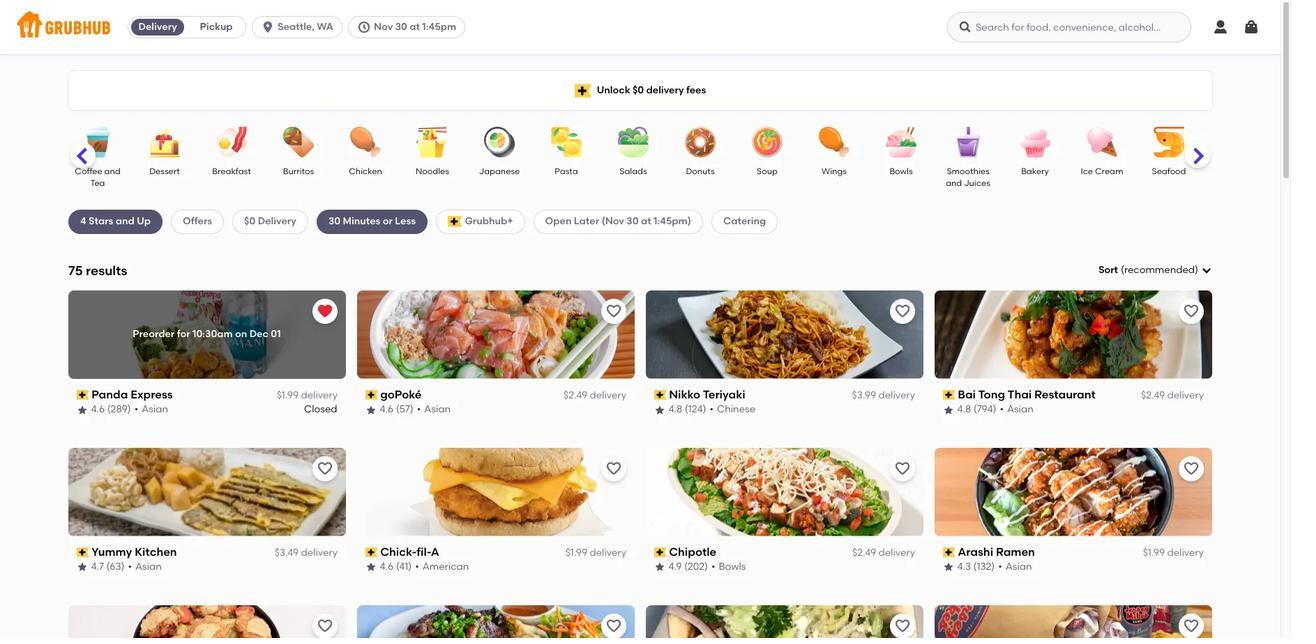 Task type: describe. For each thing, give the bounding box(es) containing it.
yummy kitchen
[[92, 546, 177, 559]]

4.6 for chick-fil-a
[[380, 562, 394, 574]]

arashi ramen logo image
[[935, 448, 1212, 537]]

teriyaki
[[703, 388, 746, 402]]

• for gopoké
[[417, 404, 421, 416]]

minutes
[[343, 216, 380, 228]]

4 stars and up
[[80, 216, 151, 228]]

asian right (57)
[[425, 404, 451, 416]]

$3.49
[[275, 548, 299, 559]]

2 horizontal spatial 30
[[627, 216, 639, 228]]

ice
[[1081, 167, 1093, 176]]

subscription pass image for chipotle
[[654, 548, 667, 558]]

later
[[574, 216, 599, 228]]

grubhub plus flag logo image for grubhub+
[[448, 217, 462, 228]]

open
[[545, 216, 572, 228]]

subscription pass image for chick-fil-a
[[366, 548, 378, 558]]

kizuki ramen & izakaya logo image
[[68, 606, 346, 639]]

at inside button
[[410, 21, 420, 33]]

save this restaurant button for chick-fil-a logo
[[601, 457, 626, 482]]

bai tong thai restaurant
[[958, 388, 1096, 402]]

(nov
[[602, 216, 624, 228]]

bowls image
[[877, 127, 926, 158]]

nikko
[[669, 388, 701, 402]]

delivery for chick-fil-a
[[590, 548, 626, 559]]

save this restaurant button for the arashi ramen logo
[[1179, 457, 1204, 482]]

pickup
[[200, 21, 233, 33]]

closed
[[304, 404, 338, 416]]

75 results
[[68, 263, 127, 279]]

4.3 (132)
[[958, 562, 995, 574]]

seattle, wa
[[278, 21, 333, 33]]

chick-
[[381, 546, 417, 559]]

0 horizontal spatial bowls
[[719, 562, 746, 574]]

subscription pass image
[[366, 391, 378, 400]]

kitchen
[[135, 546, 177, 559]]

star icon image for chipotle
[[654, 562, 665, 574]]

bai
[[958, 388, 976, 402]]

save this restaurant image for save this restaurant button associated with jersey mike's logo
[[1183, 618, 1200, 635]]

$0 delivery
[[244, 216, 296, 228]]

breakfast image
[[207, 127, 256, 158]]

catering
[[723, 216, 766, 228]]

smoothies and juices
[[946, 167, 990, 189]]

open later (nov 30 at 1:45pm)
[[545, 216, 691, 228]]

delivery inside button
[[138, 21, 177, 33]]

donuts image
[[676, 127, 725, 158]]

chipotle
[[669, 546, 717, 559]]

pasta image
[[542, 127, 591, 158]]

nikko teriyaki logo image
[[646, 291, 924, 379]]

asian for arashi
[[1006, 562, 1032, 574]]

4.8 for nikko teriyaki
[[669, 404, 683, 416]]

panda express
[[92, 388, 173, 402]]

thai
[[1008, 388, 1032, 402]]

delivery for chipotle
[[878, 548, 915, 559]]

4.7 (63)
[[91, 562, 125, 574]]

asian for bai
[[1008, 404, 1034, 416]]

$3.99 delivery
[[852, 390, 915, 402]]

and for smoothies and juices
[[946, 179, 962, 189]]

1 horizontal spatial delivery
[[258, 216, 296, 228]]

pasta
[[555, 167, 578, 176]]

$3.49 delivery
[[275, 548, 338, 559]]

subscription pass image for panda express
[[77, 391, 89, 400]]

4.9
[[669, 562, 682, 574]]

save this restaurant button for 'pho vina burien logo' at the left bottom of the page
[[601, 614, 626, 639]]

preorder
[[133, 329, 175, 340]]

save this restaurant image for chick-fil-a logo's save this restaurant button
[[605, 461, 622, 478]]

$1.99 for arashi ramen
[[1143, 548, 1165, 559]]

0 vertical spatial bowls
[[890, 167, 913, 176]]

saved restaurant image
[[317, 303, 333, 320]]

panda
[[92, 388, 128, 402]]

nikko teriyaki
[[669, 388, 746, 402]]

• down panda express
[[135, 404, 139, 416]]

seafood
[[1152, 167, 1186, 176]]

4.9 (202)
[[669, 562, 708, 574]]

asian for yummy
[[136, 562, 162, 574]]

$3.99
[[852, 390, 876, 402]]

yummy
[[92, 546, 132, 559]]

up
[[137, 216, 151, 228]]

express
[[131, 388, 173, 402]]

dec
[[250, 329, 269, 340]]

burritos
[[283, 167, 314, 176]]

on
[[235, 329, 247, 340]]

$2.49 for chipotle
[[852, 548, 876, 559]]

• asian down express
[[135, 404, 168, 416]]

save this restaurant image for save this restaurant button related to snack gyro logo
[[894, 618, 911, 635]]

stars
[[89, 216, 113, 228]]

• american
[[415, 562, 469, 574]]

4
[[80, 216, 86, 228]]

main navigation navigation
[[0, 0, 1281, 54]]

jersey mike's logo image
[[935, 606, 1212, 639]]

subscription pass image for yummy kitchen
[[77, 548, 89, 558]]

grubhub plus flag logo image for unlock $0 delivery fees
[[575, 84, 591, 97]]

tong
[[979, 388, 1005, 402]]

save this restaurant button for bai tong thai restaurant logo
[[1179, 299, 1204, 324]]

steak image
[[1212, 127, 1260, 158]]

$1.99 delivery for arashi ramen
[[1143, 548, 1204, 559]]

preorder for 10:30am on dec 01
[[133, 329, 281, 340]]

donuts
[[686, 167, 715, 176]]

arashi ramen
[[958, 546, 1035, 559]]

svg image inside seattle, wa 'button'
[[261, 20, 275, 34]]

4.6 down panda
[[91, 404, 105, 416]]

delivery for gopoké
[[590, 390, 626, 402]]

unlock
[[597, 84, 630, 96]]

(794)
[[974, 404, 997, 416]]

$1.99 delivery for panda express
[[277, 390, 338, 402]]

• asian for arashi
[[999, 562, 1032, 574]]

recommended
[[1124, 264, 1195, 276]]

save this restaurant button for nikko teriyaki logo
[[890, 299, 915, 324]]

• asian for yummy
[[128, 562, 162, 574]]

1 vertical spatial at
[[641, 216, 651, 228]]

chinese
[[717, 404, 756, 416]]

4.6 (57)
[[380, 404, 414, 416]]

30 inside button
[[395, 21, 407, 33]]

0 horizontal spatial svg image
[[958, 20, 972, 34]]

ice cream
[[1081, 167, 1123, 176]]

salads
[[620, 167, 647, 176]]

4.3
[[958, 562, 971, 574]]

fees
[[686, 84, 706, 96]]

gopoké
[[381, 388, 422, 402]]

save this restaurant image for teriyaki
[[894, 303, 911, 320]]

subscription pass image for arashi ramen
[[943, 548, 955, 558]]

save this restaurant button for gopoké logo
[[601, 299, 626, 324]]

(57)
[[396, 404, 414, 416]]

delivery for panda express
[[301, 390, 338, 402]]

chicken
[[349, 167, 382, 176]]

4.8 for bai tong thai restaurant
[[958, 404, 972, 416]]

1:45pm)
[[654, 216, 691, 228]]

bakery
[[1021, 167, 1049, 176]]



Task type: vqa. For each thing, say whether or not it's contained in the screenshot.
delivery corresponding to Chick-fil-A
yes



Task type: locate. For each thing, give the bounding box(es) containing it.
sort
[[1099, 264, 1118, 276]]

(289)
[[108, 404, 131, 416]]

2 horizontal spatial $1.99
[[1143, 548, 1165, 559]]

0 horizontal spatial $2.49 delivery
[[564, 390, 626, 402]]

1 horizontal spatial $2.49 delivery
[[852, 548, 915, 559]]

save this restaurant image for gopoké logo save this restaurant button
[[605, 303, 622, 320]]

subscription pass image left "nikko"
[[654, 391, 667, 400]]

save this restaurant button for chipotle logo
[[890, 457, 915, 482]]

grubhub plus flag logo image left grubhub+
[[448, 217, 462, 228]]

$2.49 delivery for bai tong thai restaurant
[[1141, 390, 1204, 402]]

delivery for arashi ramen
[[1167, 548, 1204, 559]]

star icon image left 4.8 (124)
[[654, 405, 665, 416]]

(202)
[[685, 562, 708, 574]]

asian down 'ramen'
[[1006, 562, 1032, 574]]

1:45pm
[[422, 21, 456, 33]]

subscription pass image left panda
[[77, 391, 89, 400]]

star icon image left '4.8 (794)'
[[943, 405, 954, 416]]

delivery left pickup
[[138, 21, 177, 33]]

2 4.8 from the left
[[958, 404, 972, 416]]

chick-fil-a
[[381, 546, 440, 559]]

and inside smoothies and juices
[[946, 179, 962, 189]]

bowls down bowls image
[[890, 167, 913, 176]]

save this restaurant image for ramen
[[1183, 461, 1200, 478]]

0 horizontal spatial delivery
[[138, 21, 177, 33]]

0 horizontal spatial $0
[[244, 216, 256, 228]]

breakfast
[[212, 167, 251, 176]]

arashi
[[958, 546, 994, 559]]

30 left minutes
[[329, 216, 341, 228]]

0 horizontal spatial 4.8
[[669, 404, 683, 416]]

delivery
[[646, 84, 684, 96], [301, 390, 338, 402], [590, 390, 626, 402], [878, 390, 915, 402], [1167, 390, 1204, 402], [301, 548, 338, 559], [590, 548, 626, 559], [878, 548, 915, 559], [1167, 548, 1204, 559]]

• bowls
[[712, 562, 746, 574]]

subscription pass image left chick-
[[366, 548, 378, 558]]

$0 right offers
[[244, 216, 256, 228]]

bowls right (202)
[[719, 562, 746, 574]]

save this restaurant image for save this restaurant button associated with yummy kitchen logo at left
[[317, 461, 333, 478]]

2 horizontal spatial $2.49 delivery
[[1141, 390, 1204, 402]]

$1.99 for chick-fil-a
[[565, 548, 587, 559]]

4.8 down bai
[[958, 404, 972, 416]]

asian
[[142, 404, 168, 416], [425, 404, 451, 416], [1008, 404, 1034, 416], [136, 562, 162, 574], [1006, 562, 1032, 574]]

• for bai tong thai restaurant
[[1000, 404, 1004, 416]]

star icon image for arashi ramen
[[943, 562, 954, 574]]

4.6 for gopoké
[[380, 404, 394, 416]]

svg image
[[1212, 19, 1229, 36], [261, 20, 275, 34], [357, 20, 371, 34], [1201, 265, 1212, 276]]

1 vertical spatial bowls
[[719, 562, 746, 574]]

• down the arashi ramen
[[999, 562, 1003, 574]]

1 vertical spatial delivery
[[258, 216, 296, 228]]

burritos image
[[274, 127, 323, 158]]

save this restaurant button for snack gyro logo
[[890, 614, 915, 639]]

star icon image
[[77, 405, 88, 416], [366, 405, 377, 416], [654, 405, 665, 416], [943, 405, 954, 416], [77, 562, 88, 574], [366, 562, 377, 574], [654, 562, 665, 574], [943, 562, 954, 574]]

• right (202)
[[712, 562, 716, 574]]

save this restaurant image
[[605, 303, 622, 320], [317, 461, 333, 478], [605, 461, 622, 478], [317, 618, 333, 635], [894, 618, 911, 635], [1183, 618, 1200, 635]]

0 vertical spatial $0
[[633, 84, 644, 96]]

svg image inside nov 30 at 1:45pm button
[[357, 20, 371, 34]]

seattle,
[[278, 21, 314, 33]]

)
[[1195, 264, 1198, 276]]

10:30am
[[193, 329, 233, 340]]

• asian
[[135, 404, 168, 416], [417, 404, 451, 416], [1000, 404, 1034, 416], [128, 562, 162, 574], [999, 562, 1032, 574]]

and down smoothies
[[946, 179, 962, 189]]

grubhub plus flag logo image
[[575, 84, 591, 97], [448, 217, 462, 228]]

0 vertical spatial grubhub plus flag logo image
[[575, 84, 591, 97]]

japanese image
[[475, 127, 524, 158]]

and up tea at the top left of page
[[104, 167, 120, 176]]

ice cream image
[[1078, 127, 1126, 158]]

• for arashi ramen
[[999, 562, 1003, 574]]

save this restaurant image for tong
[[1183, 303, 1200, 320]]

1 horizontal spatial $2.49
[[852, 548, 876, 559]]

• right (63)
[[128, 562, 132, 574]]

• right (794)
[[1000, 404, 1004, 416]]

4.6
[[91, 404, 105, 416], [380, 404, 394, 416], [380, 562, 394, 574]]

save this restaurant button for kizuki ramen & izakaya logo
[[312, 614, 338, 639]]

2 horizontal spatial $1.99 delivery
[[1143, 548, 1204, 559]]

$0
[[633, 84, 644, 96], [244, 216, 256, 228]]

0 horizontal spatial 30
[[329, 216, 341, 228]]

subscription pass image left chipotle
[[654, 548, 667, 558]]

•
[[135, 404, 139, 416], [417, 404, 421, 416], [710, 404, 714, 416], [1000, 404, 1004, 416], [128, 562, 132, 574], [415, 562, 419, 574], [712, 562, 716, 574], [999, 562, 1003, 574]]

• for nikko teriyaki
[[710, 404, 714, 416]]

1 horizontal spatial 4.8
[[958, 404, 972, 416]]

subscription pass image left arashi
[[943, 548, 955, 558]]

delivery for yummy kitchen
[[301, 548, 338, 559]]

nov 30 at 1:45pm button
[[348, 16, 471, 38]]

4.6 left (41)
[[380, 562, 394, 574]]

$2.49 delivery for chipotle
[[852, 548, 915, 559]]

smoothies and juices image
[[944, 127, 993, 158]]

save this restaurant button for yummy kitchen logo at left
[[312, 457, 338, 482]]

delivery
[[138, 21, 177, 33], [258, 216, 296, 228]]

0 vertical spatial at
[[410, 21, 420, 33]]

fil-
[[417, 546, 431, 559]]

• down "nikko teriyaki"
[[710, 404, 714, 416]]

1 horizontal spatial $0
[[633, 84, 644, 96]]

• asian down thai
[[1000, 404, 1034, 416]]

1 vertical spatial grubhub plus flag logo image
[[448, 217, 462, 228]]

grubhub+
[[465, 216, 513, 228]]

• asian down 'ramen'
[[999, 562, 1032, 574]]

star icon image for yummy kitchen
[[77, 562, 88, 574]]

bai tong thai restaurant logo image
[[935, 291, 1212, 379]]

1 horizontal spatial svg image
[[1243, 19, 1260, 36]]

for
[[177, 329, 190, 340]]

0 vertical spatial delivery
[[138, 21, 177, 33]]

75
[[68, 263, 83, 279]]

salads image
[[609, 127, 658, 158]]

$2.49
[[564, 390, 587, 402], [1141, 390, 1165, 402], [852, 548, 876, 559]]

juices
[[964, 179, 990, 189]]

4.6 (289)
[[91, 404, 131, 416]]

$1.99 delivery
[[277, 390, 338, 402], [565, 548, 626, 559], [1143, 548, 1204, 559]]

chipotle logo image
[[646, 448, 924, 537]]

• right (57)
[[417, 404, 421, 416]]

• asian for bai
[[1000, 404, 1034, 416]]

delivery down the burritos
[[258, 216, 296, 228]]

0 horizontal spatial $1.99 delivery
[[277, 390, 338, 402]]

0 horizontal spatial grubhub plus flag logo image
[[448, 217, 462, 228]]

$2.49 for bai tong thai restaurant
[[1141, 390, 1165, 402]]

star icon image for chick-fil-a
[[366, 562, 377, 574]]

2 horizontal spatial $2.49
[[1141, 390, 1165, 402]]

chick-fil-a logo image
[[357, 448, 635, 537]]

or
[[383, 216, 393, 228]]

star icon image left 4.6 (41)
[[366, 562, 377, 574]]

30
[[395, 21, 407, 33], [329, 216, 341, 228], [627, 216, 639, 228]]

subscription pass image left the yummy
[[77, 548, 89, 558]]

4.6 (41)
[[380, 562, 412, 574]]

ramen
[[996, 546, 1035, 559]]

star icon image for bai tong thai restaurant
[[943, 405, 954, 416]]

save this restaurant button for jersey mike's logo
[[1179, 614, 1204, 639]]

0 vertical spatial and
[[104, 167, 120, 176]]

snack gyro logo image
[[646, 606, 924, 639]]

$1.99
[[277, 390, 299, 402], [565, 548, 587, 559], [1143, 548, 1165, 559]]

noodles image
[[408, 127, 457, 158]]

dessert image
[[140, 127, 189, 158]]

• for chipotle
[[712, 562, 716, 574]]

subscription pass image for nikko teriyaki
[[654, 391, 667, 400]]

2 vertical spatial and
[[116, 216, 135, 228]]

4.7
[[91, 562, 104, 574]]

and for coffee and tea
[[104, 167, 120, 176]]

0 horizontal spatial $1.99
[[277, 390, 299, 402]]

subscription pass image for bai tong thai restaurant
[[943, 391, 955, 400]]

$2.49 delivery for gopoké
[[564, 390, 626, 402]]

asian down express
[[142, 404, 168, 416]]

30 minutes or less
[[329, 216, 416, 228]]

coffee and tea
[[75, 167, 120, 189]]

$2.49 delivery
[[564, 390, 626, 402], [1141, 390, 1204, 402], [852, 548, 915, 559]]

4.6 left (57)
[[380, 404, 394, 416]]

grubhub plus flag logo image left unlock
[[575, 84, 591, 97]]

chicken image
[[341, 127, 390, 158]]

wings
[[822, 167, 847, 176]]

sort ( recommended )
[[1099, 264, 1198, 276]]

and inside coffee and tea
[[104, 167, 120, 176]]

1 horizontal spatial grubhub plus flag logo image
[[575, 84, 591, 97]]

$2.49 for gopoké
[[564, 390, 587, 402]]

$0 right unlock
[[633, 84, 644, 96]]

none field containing sort
[[1099, 264, 1212, 278]]

delivery for bai tong thai restaurant
[[1167, 390, 1204, 402]]

subscription pass image
[[77, 391, 89, 400], [654, 391, 667, 400], [943, 391, 955, 400], [77, 548, 89, 558], [366, 548, 378, 558], [654, 548, 667, 558], [943, 548, 955, 558]]

nov
[[374, 21, 393, 33]]

1 vertical spatial $0
[[244, 216, 256, 228]]

save this restaurant image
[[894, 303, 911, 320], [1183, 303, 1200, 320], [894, 461, 911, 478], [1183, 461, 1200, 478], [605, 618, 622, 635]]

at
[[410, 21, 420, 33], [641, 216, 651, 228]]

star icon image down subscription pass image at the bottom
[[366, 405, 377, 416]]

bakery image
[[1011, 127, 1060, 158]]

dessert
[[149, 167, 180, 176]]

cream
[[1095, 167, 1123, 176]]

1 horizontal spatial bowls
[[890, 167, 913, 176]]

delivery for nikko teriyaki
[[878, 390, 915, 402]]

• asian right (57)
[[417, 404, 451, 416]]

gopoké logo image
[[357, 291, 635, 379]]

30 right nov at the top of the page
[[395, 21, 407, 33]]

a
[[431, 546, 440, 559]]

wings image
[[810, 127, 859, 158]]

4.8 down "nikko"
[[669, 404, 683, 416]]

svg image
[[1243, 19, 1260, 36], [958, 20, 972, 34]]

1 vertical spatial and
[[946, 179, 962, 189]]

$1.99 for panda express
[[277, 390, 299, 402]]

4.8 (794)
[[958, 404, 997, 416]]

at left 1:45pm on the left of the page
[[410, 21, 420, 33]]

$1.99 delivery for chick-fil-a
[[565, 548, 626, 559]]

(41)
[[396, 562, 412, 574]]

star icon image left 4.3
[[943, 562, 954, 574]]

1 horizontal spatial $1.99
[[565, 548, 587, 559]]

• for yummy kitchen
[[128, 562, 132, 574]]

1 horizontal spatial $1.99 delivery
[[565, 548, 626, 559]]

japanese
[[479, 167, 520, 176]]

less
[[395, 216, 416, 228]]

soup
[[757, 167, 778, 176]]

seafood image
[[1145, 127, 1193, 158]]

4.8 (124)
[[669, 404, 707, 416]]

1 4.8 from the left
[[669, 404, 683, 416]]

1 horizontal spatial at
[[641, 216, 651, 228]]

star icon image left 4.6 (289)
[[77, 405, 88, 416]]

star icon image left 4.9
[[654, 562, 665, 574]]

• chinese
[[710, 404, 756, 416]]

• right (41)
[[415, 562, 419, 574]]

save this restaurant image for save this restaurant button corresponding to kizuki ramen & izakaya logo
[[317, 618, 333, 635]]

american
[[423, 562, 469, 574]]

offers
[[183, 216, 212, 228]]

yummy kitchen logo image
[[68, 448, 346, 537]]

01
[[271, 329, 281, 340]]

1 horizontal spatial 30
[[395, 21, 407, 33]]

star icon image for gopoké
[[366, 405, 377, 416]]

0 horizontal spatial $2.49
[[564, 390, 587, 402]]

pho vina burien logo image
[[357, 606, 635, 639]]

tea
[[90, 179, 105, 189]]

results
[[86, 263, 127, 279]]

• asian down the yummy kitchen
[[128, 562, 162, 574]]

subscription pass image left bai
[[943, 391, 955, 400]]

saved restaurant button
[[312, 299, 338, 324]]

star icon image left the 4.7
[[77, 562, 88, 574]]

asian down thai
[[1008, 404, 1034, 416]]

pickup button
[[187, 16, 246, 38]]

star icon image for nikko teriyaki
[[654, 405, 665, 416]]

smoothies
[[947, 167, 990, 176]]

• for chick-fil-a
[[415, 562, 419, 574]]

soup image
[[743, 127, 792, 158]]

None field
[[1099, 264, 1212, 278]]

noodles
[[416, 167, 449, 176]]

and left up on the left top
[[116, 216, 135, 228]]

0 horizontal spatial at
[[410, 21, 420, 33]]

(
[[1121, 264, 1124, 276]]

at left 1:45pm)
[[641, 216, 651, 228]]

coffee and tea image
[[73, 127, 122, 158]]

30 right (nov
[[627, 216, 639, 228]]

Search for food, convenience, alcohol... search field
[[947, 12, 1191, 43]]

asian down kitchen
[[136, 562, 162, 574]]

(124)
[[685, 404, 707, 416]]



